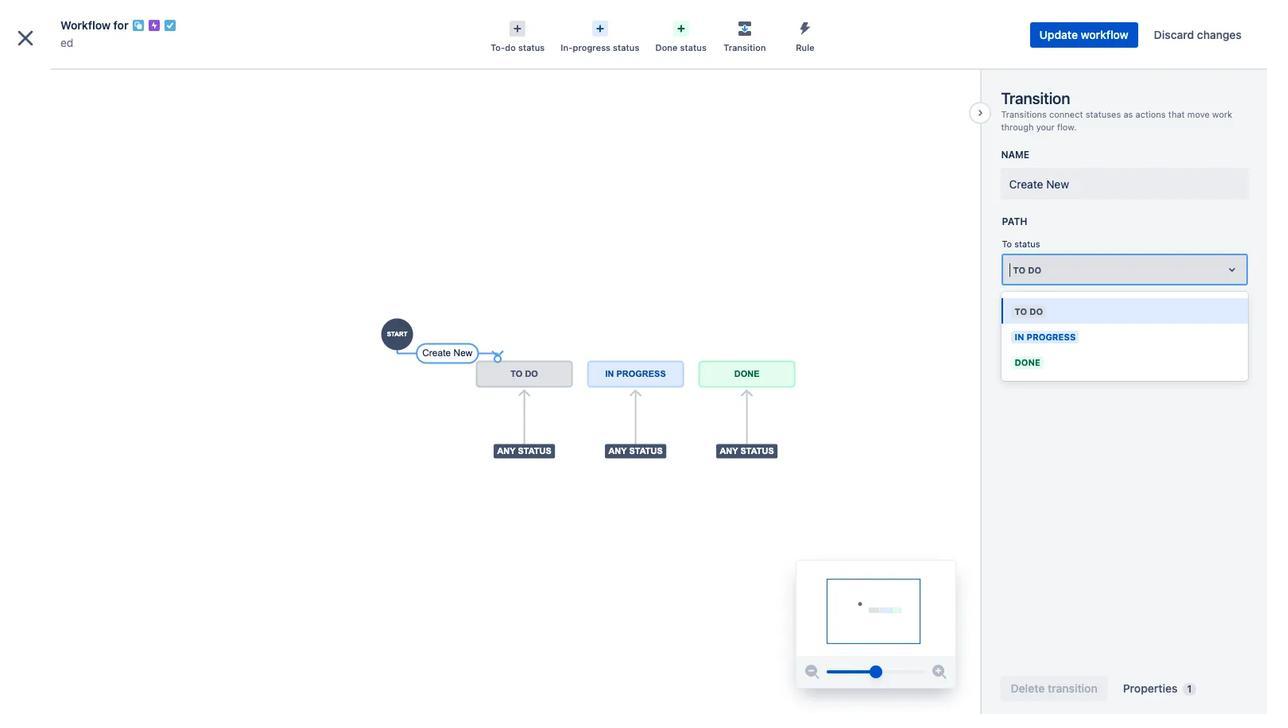 Task type: vqa. For each thing, say whether or not it's contained in the screenshot.
if
no



Task type: locate. For each thing, give the bounding box(es) containing it.
to down path
[[1002, 239, 1012, 249]]

do right to status text field
[[1028, 265, 1042, 275]]

rules left help
[[1002, 321, 1025, 332]]

as
[[1124, 109, 1134, 119]]

1
[[1188, 683, 1192, 695]]

done
[[656, 42, 678, 52], [1015, 357, 1041, 368]]

to do up help
[[1015, 306, 1044, 317]]

status down path
[[1015, 239, 1041, 249]]

0 vertical spatial to do
[[1014, 265, 1042, 275]]

to do right to status text field
[[1014, 265, 1042, 275]]

rules
[[1002, 305, 1034, 317], [1002, 321, 1025, 332]]

1 vertical spatial do
[[1030, 306, 1044, 317]]

to status
[[1002, 239, 1041, 249]]

create banner
[[0, 0, 1268, 45]]

0 horizontal spatial transition
[[724, 42, 766, 52]]

in-progress status
[[561, 42, 640, 52]]

workflow
[[1081, 28, 1129, 41]]

1 horizontal spatial done
[[1015, 357, 1041, 368]]

1 vertical spatial transition
[[1002, 89, 1071, 107]]

discard
[[1155, 28, 1195, 41]]

done down in
[[1015, 357, 1041, 368]]

0 horizontal spatial done
[[656, 42, 678, 52]]

new
[[1047, 178, 1070, 191]]

create
[[643, 15, 678, 28], [1010, 178, 1044, 191]]

transition transitions connect statuses as actions that move work through your flow.
[[1002, 89, 1233, 132]]

0 vertical spatial done
[[656, 42, 678, 52]]

to-do status
[[491, 42, 545, 52]]

status right progress
[[613, 42, 640, 52]]

open image
[[1224, 260, 1243, 279]]

path
[[1002, 216, 1028, 228]]

an
[[1165, 321, 1176, 332]]

To status text field
[[1010, 262, 1013, 278]]

1 vertical spatial done
[[1015, 357, 1041, 368]]

rules for rules
[[1002, 305, 1034, 317]]

help
[[1028, 321, 1046, 332]]

0 vertical spatial ed
[[60, 36, 73, 49]]

transition left the rule
[[724, 42, 766, 52]]

transition up transitions
[[1002, 89, 1071, 107]]

name
[[1002, 149, 1030, 161]]

primary element
[[10, 0, 966, 44]]

status down create button
[[680, 42, 707, 52]]

done status button
[[648, 16, 715, 54]]

1 vertical spatial to do
[[1015, 306, 1044, 317]]

move
[[1188, 109, 1210, 119]]

0 vertical spatial create
[[643, 15, 678, 28]]

create up done status
[[643, 15, 678, 28]]

1 horizontal spatial create
[[1010, 178, 1044, 191]]

jira software image
[[41, 12, 148, 31], [41, 12, 148, 31]]

0 vertical spatial do
[[1028, 265, 1042, 275]]

you
[[1048, 321, 1063, 332]]

1 vertical spatial ed
[[48, 69, 61, 83]]

1 rules from the top
[[1002, 305, 1034, 317]]

done down create button
[[656, 42, 678, 52]]

progress
[[573, 42, 611, 52]]

do
[[1028, 265, 1042, 275], [1030, 306, 1044, 317]]

1 vertical spatial create
[[1010, 178, 1044, 191]]

status
[[518, 42, 545, 52], [613, 42, 640, 52], [680, 42, 707, 52], [1015, 239, 1041, 249]]

to-do status button
[[483, 16, 553, 54]]

transition inside popup button
[[724, 42, 766, 52]]

1 horizontal spatial transition
[[1002, 89, 1071, 107]]

progress
[[1027, 332, 1076, 342]]

ed down ed link
[[48, 69, 61, 83]]

issue.
[[1178, 321, 1202, 332]]

workflow
[[60, 18, 111, 32]]

workflow for
[[60, 18, 129, 32]]

0 horizontal spatial create
[[643, 15, 678, 28]]

in
[[1015, 332, 1025, 342]]

flow.
[[1058, 121, 1077, 132]]

do inside transition dialog
[[1028, 265, 1042, 275]]

transition inside transition transitions connect statuses as actions that move work through your flow.
[[1002, 89, 1071, 107]]

to do
[[1014, 265, 1042, 275], [1015, 306, 1044, 317]]

create down name
[[1010, 178, 1044, 191]]

0 vertical spatial transition
[[724, 42, 766, 52]]

done inside popup button
[[656, 42, 678, 52]]

create for create
[[643, 15, 678, 28]]

rule
[[796, 42, 815, 52]]

to up in
[[1015, 306, 1028, 317]]

0 vertical spatial rules
[[1002, 305, 1034, 317]]

create inside create button
[[643, 15, 678, 28]]

save
[[1066, 321, 1085, 332]]

when
[[1108, 321, 1130, 332]]

1 vertical spatial to
[[1014, 265, 1026, 275]]

1 vertical spatial rules
[[1002, 321, 1025, 332]]

rules up help
[[1002, 305, 1034, 317]]

2 rules from the top
[[1002, 321, 1025, 332]]

create inside transition dialog
[[1010, 178, 1044, 191]]

transition button
[[715, 16, 775, 54]]

time
[[1087, 321, 1105, 332]]

do up help
[[1030, 306, 1044, 317]]

to
[[1002, 239, 1012, 249], [1014, 265, 1026, 275], [1015, 306, 1028, 317]]

transitions
[[1002, 109, 1047, 119]]

ed down workflow
[[60, 36, 73, 49]]

to-
[[491, 42, 505, 52]]

to right to status text field
[[1014, 265, 1026, 275]]

update workflow
[[1040, 28, 1129, 41]]

group
[[6, 291, 185, 377], [6, 291, 185, 334], [6, 334, 185, 377]]

ed
[[60, 36, 73, 49], [48, 69, 61, 83]]

Zoom level range field
[[827, 656, 926, 688]]

ed inside transition dialog
[[60, 36, 73, 49]]

create button
[[633, 9, 688, 35]]

transition
[[724, 42, 766, 52], [1002, 89, 1071, 107]]



Task type: describe. For each thing, give the bounding box(es) containing it.
properties
[[1124, 682, 1178, 695]]

discard changes button
[[1145, 22, 1252, 48]]

0 vertical spatial to
[[1002, 239, 1012, 249]]

close workflow editor image
[[13, 25, 38, 51]]

transition for transition
[[724, 42, 766, 52]]

moving
[[1133, 321, 1163, 332]]

2 vertical spatial to
[[1015, 306, 1028, 317]]

for
[[113, 18, 129, 32]]

in progress
[[1015, 332, 1076, 342]]

rules for rules help you save time when moving an issue.
[[1002, 321, 1025, 332]]

done status
[[656, 42, 707, 52]]

transition dialog
[[0, 0, 1268, 714]]

do
[[505, 42, 516, 52]]

zoom in image
[[931, 662, 950, 682]]

that
[[1169, 109, 1185, 119]]

in-progress status button
[[553, 16, 648, 54]]

transition for transition transitions connect statuses as actions that move work through your flow.
[[1002, 89, 1071, 107]]

rule button
[[775, 16, 836, 54]]

rules help you save time when moving an issue.
[[1002, 321, 1202, 332]]

add rule image
[[1227, 304, 1239, 317]]

work
[[1213, 109, 1233, 119]]

discard changes
[[1155, 28, 1242, 41]]

statuses
[[1086, 109, 1122, 119]]

changes
[[1198, 28, 1242, 41]]

done for done status
[[656, 42, 678, 52]]

your
[[1037, 121, 1055, 132]]

done for done
[[1015, 357, 1041, 368]]

connect
[[1050, 109, 1084, 119]]

create new
[[1010, 178, 1070, 191]]

actions
[[1136, 109, 1166, 119]]

you're in the workflow viewfinder, use the arrow keys to move it element
[[797, 561, 956, 656]]

Search field
[[966, 9, 1125, 35]]

through
[[1002, 121, 1034, 132]]

create for create new
[[1010, 178, 1044, 191]]

update workflow button
[[1030, 22, 1139, 48]]

in-
[[561, 42, 573, 52]]

zoom out image
[[804, 662, 823, 682]]

update
[[1040, 28, 1078, 41]]

to do inside transition dialog
[[1014, 265, 1042, 275]]

status right do
[[518, 42, 545, 52]]

ed link
[[60, 33, 73, 52]]



